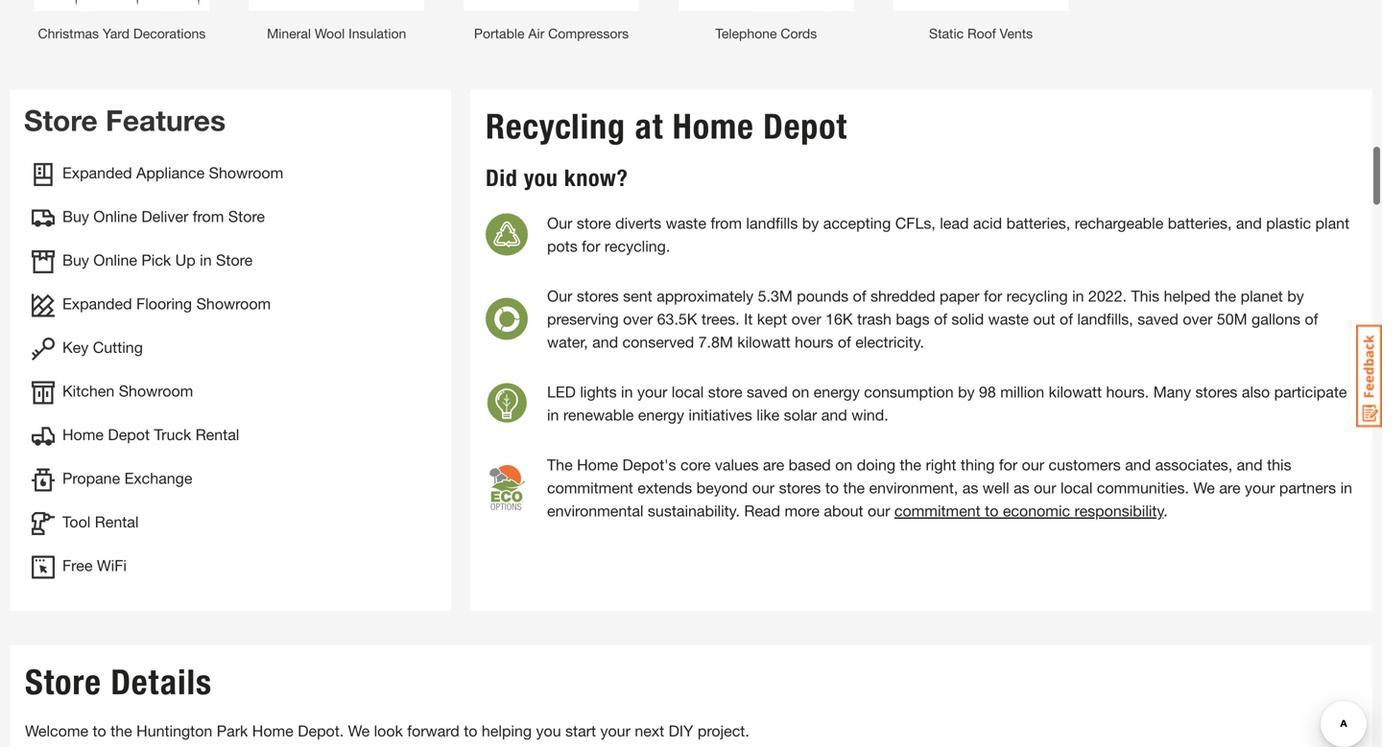 Task type: describe. For each thing, give the bounding box(es) containing it.
electricity.
[[855, 333, 924, 351]]

of down 16k
[[838, 333, 851, 351]]

lights
[[580, 383, 617, 401]]

home right at
[[673, 106, 754, 147]]

commitment to economic responsibility link
[[894, 502, 1164, 520]]

did you know?
[[486, 164, 628, 192]]

of right out
[[1060, 310, 1073, 328]]

free
[[62, 557, 93, 575]]

0 horizontal spatial rental
[[95, 513, 139, 531]]

recycling
[[1007, 287, 1068, 305]]

huntington
[[136, 722, 212, 741]]

depot.
[[298, 722, 344, 741]]

tool rental
[[62, 513, 139, 531]]

telephone cords link
[[678, 0, 854, 42]]

1 vertical spatial energy
[[638, 406, 684, 424]]

pots
[[547, 237, 578, 255]]

trash
[[857, 310, 892, 328]]

2 over from the left
[[791, 310, 821, 328]]

christmas yard decorations
[[38, 25, 206, 41]]

to inside the home depot's core values are based on doing the right thing for our customers and associates, and this commitment extends beyond our stores to the environment, as well as our local communities. we are your partners in environmental sustainability. read more about our
[[825, 479, 839, 497]]

also
[[1242, 383, 1270, 401]]

store inside led lights in your local store saved on energy consumption by 98 million kilowatt hours. many stores also participate in renewable energy initiatives like solar and wind.
[[708, 383, 743, 401]]

to left helping
[[464, 722, 477, 741]]

eco_image image for led lights in your local store saved on energy consumption by 98 million kilowatt hours. many stores also participate in renewable energy initiatives like solar and wind.
[[486, 383, 528, 425]]

mineral wool insulation link
[[249, 0, 424, 42]]

telephone cords
[[715, 25, 817, 41]]

led
[[547, 383, 576, 401]]

features
[[106, 103, 226, 137]]

shredded
[[871, 287, 935, 305]]

the up environment,
[[900, 456, 921, 474]]

of right gallons
[[1305, 310, 1318, 328]]

out
[[1033, 310, 1055, 328]]

1 horizontal spatial rental
[[196, 426, 239, 444]]

saved inside the our stores sent approximately 5.3m pounds of shredded paper for recycling in 2022. this helped the planet by preserving over 63.5k trees. it kept over 16k trash bags of solid waste out of landfills, saved over 50m gallons of water, and conserved 7.8m kilowatt hours of electricity.
[[1138, 310, 1179, 328]]

our store diverts waste from landfills by accepting cfls, lead acid batteries, rechargeable batteries, and plastic plant pots for recycling.
[[547, 214, 1350, 255]]

environment,
[[869, 479, 958, 497]]

hours
[[795, 333, 834, 351]]

wind.
[[852, 406, 889, 424]]

0 horizontal spatial from
[[193, 207, 224, 226]]

free wifi
[[62, 557, 127, 575]]

our right about
[[868, 502, 890, 520]]

air
[[528, 25, 544, 41]]

cfls,
[[895, 214, 936, 232]]

thing
[[961, 456, 995, 474]]

1 as from the left
[[962, 479, 978, 497]]

kitchen showroom
[[62, 382, 193, 400]]

plant
[[1316, 214, 1350, 232]]

stores inside the home depot's core values are based on doing the right thing for our customers and associates, and this commitment extends beyond our stores to the environment, as well as our local communities. we are your partners in environmental sustainability. read more about our
[[779, 479, 821, 497]]

propane
[[62, 469, 120, 488]]

this
[[1131, 287, 1160, 305]]

rechargeable
[[1075, 214, 1164, 232]]

our up economic
[[1034, 479, 1056, 497]]

feedback link image
[[1356, 324, 1382, 428]]

many
[[1153, 383, 1191, 401]]

static roof vents
[[929, 25, 1033, 41]]

lead
[[940, 214, 969, 232]]

roof
[[968, 25, 996, 41]]

in inside the our stores sent approximately 5.3m pounds of shredded paper for recycling in 2022. this helped the planet by preserving over 63.5k trees. it kept over 16k trash bags of solid waste out of landfills, saved over 50m gallons of water, and conserved 7.8m kilowatt hours of electricity.
[[1072, 287, 1084, 305]]

next
[[635, 722, 664, 741]]

in inside the home depot's core values are based on doing the right thing for our customers and associates, and this commitment extends beyond our stores to the environment, as well as our local communities. we are your partners in environmental sustainability. read more about our
[[1340, 479, 1352, 497]]

eco_image image for our store diverts waste from landfills by accepting cfls, lead acid batteries, rechargeable batteries, and plastic plant pots for recycling.
[[486, 214, 528, 256]]

expanded for expanded flooring showroom
[[62, 295, 132, 313]]

commitment inside the home depot's core values are based on doing the right thing for our customers and associates, and this commitment extends beyond our stores to the environment, as well as our local communities. we are your partners in environmental sustainability. read more about our
[[547, 479, 633, 497]]

kept
[[757, 310, 787, 328]]

by inside our store diverts waste from landfills by accepting cfls, lead acid batteries, rechargeable batteries, and plastic plant pots for recycling.
[[802, 214, 819, 232]]

0 horizontal spatial your
[[600, 722, 631, 741]]

at
[[635, 106, 663, 147]]

more
[[785, 502, 820, 520]]

to down well
[[985, 502, 999, 520]]

beyond
[[696, 479, 748, 497]]

and left the this
[[1237, 456, 1263, 474]]

sustainability.
[[648, 502, 740, 520]]

98
[[979, 383, 996, 401]]

right
[[926, 456, 956, 474]]

accepting
[[823, 214, 891, 232]]

responsibility
[[1075, 502, 1164, 520]]

local inside the home depot's core values are based on doing the right thing for our customers and associates, and this commitment extends beyond our stores to the environment, as well as our local communities. we are your partners in environmental sustainability. read more about our
[[1061, 479, 1093, 497]]

extends
[[638, 479, 692, 497]]

home right park
[[252, 722, 293, 741]]

stores inside led lights in your local store saved on energy consumption by 98 million kilowatt hours. many stores also participate in renewable energy initiatives like solar and wind.
[[1196, 383, 1238, 401]]

bags
[[896, 310, 930, 328]]

environmental
[[547, 502, 644, 520]]

for inside the our stores sent approximately 5.3m pounds of shredded paper for recycling in 2022. this helped the planet by preserving over 63.5k trees. it kept over 16k trash bags of solid waste out of landfills, saved over 50m gallons of water, and conserved 7.8m kilowatt hours of electricity.
[[984, 287, 1002, 305]]

0 horizontal spatial are
[[763, 456, 784, 474]]

up
[[175, 251, 196, 269]]

the inside the our stores sent approximately 5.3m pounds of shredded paper for recycling in 2022. this helped the planet by preserving over 63.5k trees. it kept over 16k trash bags of solid waste out of landfills, saved over 50m gallons of water, and conserved 7.8m kilowatt hours of electricity.
[[1215, 287, 1236, 305]]

our stores sent approximately 5.3m pounds of shredded paper for recycling in 2022. this helped the planet by preserving over 63.5k trees. it kept over 16k trash bags of solid waste out of landfills, saved over 50m gallons of water, and conserved 7.8m kilowatt hours of electricity.
[[547, 287, 1318, 351]]

know?
[[564, 164, 628, 192]]

helping
[[482, 722, 532, 741]]

telephone cords image
[[678, 0, 854, 11]]

commitment to economic responsibility .
[[894, 502, 1168, 520]]

our for our store diverts waste from landfills by accepting cfls, lead acid batteries, rechargeable batteries, and plastic plant pots for recycling.
[[547, 214, 572, 232]]

mineral
[[267, 25, 311, 41]]

63.5k
[[657, 310, 697, 328]]

16k
[[826, 310, 853, 328]]

hours.
[[1106, 383, 1149, 401]]

our up the 'commitment to economic responsibility .'
[[1022, 456, 1044, 474]]

in right up
[[200, 251, 212, 269]]

depot's
[[622, 456, 676, 474]]

by inside led lights in your local store saved on energy consumption by 98 million kilowatt hours. many stores also participate in renewable energy initiatives like solar and wind.
[[958, 383, 975, 401]]

in down led
[[547, 406, 559, 424]]

by inside the our stores sent approximately 5.3m pounds of shredded paper for recycling in 2022. this helped the planet by preserving over 63.5k trees. it kept over 16k trash bags of solid waste out of landfills, saved over 50m gallons of water, and conserved 7.8m kilowatt hours of electricity.
[[1287, 287, 1304, 305]]

store right up
[[216, 251, 253, 269]]

start
[[565, 722, 596, 741]]

cords
[[781, 25, 817, 41]]

showroom for expanded appliance showroom
[[209, 164, 283, 182]]

vents
[[1000, 25, 1033, 41]]

renewable
[[563, 406, 634, 424]]

1 over from the left
[[623, 310, 653, 328]]

buy online pick up in store
[[62, 251, 253, 269]]

store details
[[25, 662, 212, 704]]

store up welcome
[[25, 662, 102, 704]]

trees.
[[702, 310, 740, 328]]

landfills,
[[1077, 310, 1133, 328]]

and inside led lights in your local store saved on energy consumption by 98 million kilowatt hours. many stores also participate in renewable energy initiatives like solar and wind.
[[821, 406, 847, 424]]

pick
[[141, 251, 171, 269]]

about
[[824, 502, 863, 520]]

did
[[486, 164, 518, 192]]

0 vertical spatial you
[[524, 164, 558, 192]]



Task type: locate. For each thing, give the bounding box(es) containing it.
0 horizontal spatial store
[[577, 214, 611, 232]]

online for pick
[[93, 251, 137, 269]]

eco_image image left 'pots'
[[486, 214, 528, 256]]

4 eco_image image from the top
[[486, 461, 528, 515]]

tool
[[62, 513, 91, 531]]

stores up preserving
[[577, 287, 619, 305]]

consumption
[[864, 383, 954, 401]]

propane exchange
[[62, 469, 192, 488]]

0 vertical spatial commitment
[[547, 479, 633, 497]]

over down sent
[[623, 310, 653, 328]]

economic
[[1003, 502, 1070, 520]]

1 vertical spatial expanded
[[62, 295, 132, 313]]

0 vertical spatial are
[[763, 456, 784, 474]]

we inside the home depot's core values are based on doing the right thing for our customers and associates, and this commitment extends beyond our stores to the environment, as well as our local communities. we are your partners in environmental sustainability. read more about our
[[1193, 479, 1215, 497]]

on up solar
[[792, 383, 809, 401]]

2 our from the top
[[547, 287, 572, 305]]

wifi
[[97, 557, 127, 575]]

our inside our store diverts waste from landfills by accepting cfls, lead acid batteries, rechargeable batteries, and plastic plant pots for recycling.
[[547, 214, 572, 232]]

mineral wool insulation
[[267, 25, 406, 41]]

waste inside the our stores sent approximately 5.3m pounds of shredded paper for recycling in 2022. this helped the planet by preserving over 63.5k trees. it kept over 16k trash bags of solid waste out of landfills, saved over 50m gallons of water, and conserved 7.8m kilowatt hours of electricity.
[[988, 310, 1029, 328]]

2 horizontal spatial by
[[1287, 287, 1304, 305]]

eco_image image left the
[[486, 461, 528, 515]]

2 horizontal spatial over
[[1183, 310, 1213, 328]]

online for deliver
[[93, 207, 137, 226]]

depot down "kitchen showroom"
[[108, 426, 150, 444]]

1 vertical spatial waste
[[988, 310, 1029, 328]]

1 vertical spatial depot
[[108, 426, 150, 444]]

0 vertical spatial showroom
[[209, 164, 283, 182]]

batteries, up helped
[[1168, 214, 1232, 232]]

waste right "diverts" at the left of page
[[666, 214, 706, 232]]

over up hours
[[791, 310, 821, 328]]

1 vertical spatial saved
[[747, 383, 788, 401]]

sent
[[623, 287, 652, 305]]

our up preserving
[[547, 287, 572, 305]]

over down helped
[[1183, 310, 1213, 328]]

3 eco_image image from the top
[[486, 383, 528, 425]]

water,
[[547, 333, 588, 351]]

deliver
[[141, 207, 188, 226]]

for inside our store diverts waste from landfills by accepting cfls, lead acid batteries, rechargeable batteries, and plastic plant pots for recycling.
[[582, 237, 600, 255]]

christmas yard decorations link
[[34, 0, 210, 42]]

project.
[[698, 722, 749, 741]]

1 vertical spatial are
[[1219, 479, 1241, 497]]

preserving
[[547, 310, 619, 328]]

1 horizontal spatial local
[[1061, 479, 1093, 497]]

0 vertical spatial we
[[1193, 479, 1215, 497]]

the
[[547, 456, 573, 474]]

0 vertical spatial for
[[582, 237, 600, 255]]

forward
[[407, 722, 460, 741]]

on left doing
[[835, 456, 853, 474]]

kilowatt inside led lights in your local store saved on energy consumption by 98 million kilowatt hours. many stores also participate in renewable energy initiatives like solar and wind.
[[1049, 383, 1102, 401]]

online left the deliver
[[93, 207, 137, 226]]

our up 'pots'
[[547, 214, 572, 232]]

our up read
[[752, 479, 775, 497]]

mineral wool insulation image
[[249, 0, 424, 11]]

conserved
[[622, 333, 694, 351]]

as
[[962, 479, 978, 497], [1014, 479, 1030, 497]]

store right the deliver
[[228, 207, 265, 226]]

0 vertical spatial waste
[[666, 214, 706, 232]]

on inside led lights in your local store saved on energy consumption by 98 million kilowatt hours. many stores also participate in renewable energy initiatives like solar and wind.
[[792, 383, 809, 401]]

online left pick
[[93, 251, 137, 269]]

commitment up environmental at the bottom left of page
[[547, 479, 633, 497]]

by up gallons
[[1287, 287, 1304, 305]]

energy up wind.
[[814, 383, 860, 401]]

and right solar
[[821, 406, 847, 424]]

0 vertical spatial buy
[[62, 207, 89, 226]]

energy up depot's
[[638, 406, 684, 424]]

0 vertical spatial by
[[802, 214, 819, 232]]

participate
[[1274, 383, 1347, 401]]

0 vertical spatial our
[[547, 214, 572, 232]]

initiatives
[[689, 406, 752, 424]]

key
[[62, 338, 89, 357]]

your down conserved
[[637, 383, 667, 401]]

1 horizontal spatial over
[[791, 310, 821, 328]]

on
[[792, 383, 809, 401], [835, 456, 853, 474]]

kilowatt down kept
[[737, 333, 791, 351]]

1 our from the top
[[547, 214, 572, 232]]

appliance
[[136, 164, 205, 182]]

1 horizontal spatial kilowatt
[[1049, 383, 1102, 401]]

truck
[[154, 426, 191, 444]]

1 horizontal spatial from
[[711, 214, 742, 232]]

waste inside our store diverts waste from landfills by accepting cfls, lead acid batteries, rechargeable batteries, and plastic plant pots for recycling.
[[666, 214, 706, 232]]

1 batteries, from the left
[[1006, 214, 1070, 232]]

store up 'pots'
[[577, 214, 611, 232]]

0 vertical spatial store
[[577, 214, 611, 232]]

home down kitchen
[[62, 426, 104, 444]]

home inside the home depot's core values are based on doing the right thing for our customers and associates, and this commitment extends beyond our stores to the environment, as well as our local communities. we are your partners in environmental sustainability. read more about our
[[577, 456, 618, 474]]

0 horizontal spatial batteries,
[[1006, 214, 1070, 232]]

0 vertical spatial on
[[792, 383, 809, 401]]

kitchen
[[62, 382, 114, 400]]

are left based
[[763, 456, 784, 474]]

1 horizontal spatial are
[[1219, 479, 1241, 497]]

rental right truck
[[196, 426, 239, 444]]

showroom right 'flooring'
[[196, 295, 271, 313]]

store features
[[24, 103, 226, 137]]

1 vertical spatial on
[[835, 456, 853, 474]]

the up about
[[843, 479, 865, 497]]

as down the thing
[[962, 479, 978, 497]]

1 horizontal spatial as
[[1014, 479, 1030, 497]]

2 expanded from the top
[[62, 295, 132, 313]]

2 vertical spatial for
[[999, 456, 1018, 474]]

0 vertical spatial depot
[[763, 106, 848, 147]]

store
[[577, 214, 611, 232], [708, 383, 743, 401]]

your inside the home depot's core values are based on doing the right thing for our customers and associates, and this commitment extends beyond our stores to the environment, as well as our local communities. we are your partners in environmental sustainability. read more about our
[[1245, 479, 1275, 497]]

approximately
[[657, 287, 754, 305]]

0 horizontal spatial saved
[[747, 383, 788, 401]]

2 eco_image image from the top
[[486, 298, 528, 340]]

1 vertical spatial store
[[708, 383, 743, 401]]

1 vertical spatial for
[[984, 287, 1002, 305]]

from left landfills at the right
[[711, 214, 742, 232]]

showroom for expanded flooring showroom
[[196, 295, 271, 313]]

for up well
[[999, 456, 1018, 474]]

0 horizontal spatial we
[[348, 722, 370, 741]]

christmas yard decorations image
[[34, 0, 210, 11]]

store inside our store diverts waste from landfills by accepting cfls, lead acid batteries, rechargeable batteries, and plastic plant pots for recycling.
[[577, 214, 611, 232]]

flooring
[[136, 295, 192, 313]]

0 vertical spatial local
[[672, 383, 704, 401]]

your down the this
[[1245, 479, 1275, 497]]

kilowatt left hours.
[[1049, 383, 1102, 401]]

2 vertical spatial showroom
[[119, 382, 193, 400]]

paper
[[940, 287, 980, 305]]

1 vertical spatial local
[[1061, 479, 1093, 497]]

50m
[[1217, 310, 1247, 328]]

home
[[673, 106, 754, 147], [62, 426, 104, 444], [577, 456, 618, 474], [252, 722, 293, 741]]

and inside the our stores sent approximately 5.3m pounds of shredded paper for recycling in 2022. this helped the planet by preserving over 63.5k trees. it kept over 16k trash bags of solid waste out of landfills, saved over 50m gallons of water, and conserved 7.8m kilowatt hours of electricity.
[[592, 333, 618, 351]]

0 vertical spatial online
[[93, 207, 137, 226]]

doing
[[857, 456, 896, 474]]

0 vertical spatial rental
[[196, 426, 239, 444]]

buy online deliver from store
[[62, 207, 265, 226]]

and inside our store diverts waste from landfills by accepting cfls, lead acid batteries, rechargeable batteries, and plastic plant pots for recycling.
[[1236, 214, 1262, 232]]

showroom right appliance
[[209, 164, 283, 182]]

portable air compressors image
[[464, 0, 639, 11]]

eco_image image left water,
[[486, 298, 528, 340]]

look
[[374, 722, 403, 741]]

waste
[[666, 214, 706, 232], [988, 310, 1029, 328]]

0 horizontal spatial kilowatt
[[737, 333, 791, 351]]

saved up like
[[747, 383, 788, 401]]

1 eco_image image from the top
[[486, 214, 528, 256]]

in right partners
[[1340, 479, 1352, 497]]

store up initiatives
[[708, 383, 743, 401]]

1 horizontal spatial we
[[1193, 479, 1215, 497]]

0 horizontal spatial waste
[[666, 214, 706, 232]]

0 vertical spatial saved
[[1138, 310, 1179, 328]]

from
[[193, 207, 224, 226], [711, 214, 742, 232]]

eco_image image for the home depot's core values are based on doing the right thing for our customers and associates, and this commitment extends beyond our stores to the environment, as well as our local communities. we are your partners in environmental sustainability. read more about our
[[486, 461, 528, 515]]

from right the deliver
[[193, 207, 224, 226]]

of left solid
[[934, 310, 947, 328]]

are down associates,
[[1219, 479, 1241, 497]]

to right welcome
[[93, 722, 106, 741]]

portable air compressors
[[474, 25, 629, 41]]

online
[[93, 207, 137, 226], [93, 251, 137, 269]]

buy for buy online pick up in store
[[62, 251, 89, 269]]

expanded for expanded appliance showroom
[[62, 164, 132, 182]]

recycling
[[486, 106, 626, 147]]

waste left out
[[988, 310, 1029, 328]]

in left 2022. at the right
[[1072, 287, 1084, 305]]

static roof vents image
[[893, 0, 1069, 11]]

2 buy from the top
[[62, 251, 89, 269]]

1 horizontal spatial batteries,
[[1168, 214, 1232, 232]]

like
[[757, 406, 780, 424]]

you left 'start'
[[536, 722, 561, 741]]

buy for buy online deliver from store
[[62, 207, 89, 226]]

1 buy from the top
[[62, 207, 89, 226]]

saved inside led lights in your local store saved on energy consumption by 98 million kilowatt hours. many stores also participate in renewable energy initiatives like solar and wind.
[[747, 383, 788, 401]]

portable air compressors link
[[464, 0, 639, 42]]

1 vertical spatial stores
[[1196, 383, 1238, 401]]

depot
[[763, 106, 848, 147], [108, 426, 150, 444]]

2 online from the top
[[93, 251, 137, 269]]

static roof vents link
[[893, 0, 1069, 42]]

million
[[1000, 383, 1045, 401]]

1 vertical spatial buy
[[62, 251, 89, 269]]

1 horizontal spatial stores
[[779, 479, 821, 497]]

stores left "also"
[[1196, 383, 1238, 401]]

1 horizontal spatial saved
[[1138, 310, 1179, 328]]

pounds
[[797, 287, 849, 305]]

commitment down environment,
[[894, 502, 981, 520]]

to up about
[[825, 479, 839, 497]]

eco_image image for our stores sent approximately 5.3m pounds of shredded paper for recycling in 2022. this helped the planet by preserving over 63.5k trees. it kept over 16k trash bags of solid waste out of landfills, saved over 50m gallons of water, and conserved 7.8m kilowatt hours of electricity.
[[486, 298, 528, 340]]

by left 98
[[958, 383, 975, 401]]

1 vertical spatial kilowatt
[[1049, 383, 1102, 401]]

1 vertical spatial online
[[93, 251, 137, 269]]

home right the
[[577, 456, 618, 474]]

of up "trash"
[[853, 287, 866, 305]]

on for based
[[835, 456, 853, 474]]

partners
[[1279, 479, 1336, 497]]

landfills
[[746, 214, 798, 232]]

local down customers
[[1061, 479, 1093, 497]]

buy left pick
[[62, 251, 89, 269]]

store down christmas
[[24, 103, 98, 137]]

2 vertical spatial stores
[[779, 479, 821, 497]]

for inside the home depot's core values are based on doing the right thing for our customers and associates, and this commitment extends beyond our stores to the environment, as well as our local communities. we are your partners in environmental sustainability. read more about our
[[999, 456, 1018, 474]]

associates,
[[1155, 456, 1233, 474]]

1 vertical spatial showroom
[[196, 295, 271, 313]]

1 horizontal spatial depot
[[763, 106, 848, 147]]

in right lights
[[621, 383, 633, 401]]

0 horizontal spatial local
[[672, 383, 704, 401]]

2 batteries, from the left
[[1168, 214, 1232, 232]]

our inside the our stores sent approximately 5.3m pounds of shredded paper for recycling in 2022. this helped the planet by preserving over 63.5k trees. it kept over 16k trash bags of solid waste out of landfills, saved over 50m gallons of water, and conserved 7.8m kilowatt hours of electricity.
[[547, 287, 572, 305]]

kilowatt inside the our stores sent approximately 5.3m pounds of shredded paper for recycling in 2022. this helped the planet by preserving over 63.5k trees. it kept over 16k trash bags of solid waste out of landfills, saved over 50m gallons of water, and conserved 7.8m kilowatt hours of electricity.
[[737, 333, 791, 351]]

planet
[[1241, 287, 1283, 305]]

2 as from the left
[[1014, 479, 1030, 497]]

local up initiatives
[[672, 383, 704, 401]]

your inside led lights in your local store saved on energy consumption by 98 million kilowatt hours. many stores also participate in renewable energy initiatives like solar and wind.
[[637, 383, 667, 401]]

2022.
[[1088, 287, 1127, 305]]

for right 'pots'
[[582, 237, 600, 255]]

depot down cords
[[763, 106, 848, 147]]

wool
[[315, 25, 345, 41]]

0 vertical spatial energy
[[814, 383, 860, 401]]

on for saved
[[792, 383, 809, 401]]

7.8m
[[698, 333, 733, 351]]

stores up more
[[779, 479, 821, 497]]

for right paper
[[984, 287, 1002, 305]]

2 vertical spatial by
[[958, 383, 975, 401]]

1 horizontal spatial energy
[[814, 383, 860, 401]]

your left next
[[600, 722, 631, 741]]

key cutting
[[62, 338, 143, 357]]

and
[[1236, 214, 1262, 232], [592, 333, 618, 351], [821, 406, 847, 424], [1125, 456, 1151, 474], [1237, 456, 1263, 474]]

eco_image image left led
[[486, 383, 528, 425]]

1 vertical spatial commitment
[[894, 502, 981, 520]]

eco_image image
[[486, 214, 528, 256], [486, 298, 528, 340], [486, 383, 528, 425], [486, 461, 528, 515]]

1 vertical spatial you
[[536, 722, 561, 741]]

1 horizontal spatial your
[[637, 383, 667, 401]]

by right landfills at the right
[[802, 214, 819, 232]]

solar
[[784, 406, 817, 424]]

the down the store details
[[111, 722, 132, 741]]

welcome
[[25, 722, 88, 741]]

1 vertical spatial rental
[[95, 513, 139, 531]]

showroom up home depot truck rental
[[119, 382, 193, 400]]

our for our stores sent approximately 5.3m pounds of shredded paper for recycling in 2022. this helped the planet by preserving over 63.5k trees. it kept over 16k trash bags of solid waste out of landfills, saved over 50m gallons of water, and conserved 7.8m kilowatt hours of electricity.
[[547, 287, 572, 305]]

0 horizontal spatial energy
[[638, 406, 684, 424]]

0 vertical spatial kilowatt
[[737, 333, 791, 351]]

stores inside the our stores sent approximately 5.3m pounds of shredded paper for recycling in 2022. this helped the planet by preserving over 63.5k trees. it kept over 16k trash bags of solid waste out of landfills, saved over 50m gallons of water, and conserved 7.8m kilowatt hours of electricity.
[[577, 287, 619, 305]]

0 horizontal spatial over
[[623, 310, 653, 328]]

buy left the deliver
[[62, 207, 89, 226]]

details
[[111, 662, 212, 704]]

0 horizontal spatial by
[[802, 214, 819, 232]]

0 vertical spatial stores
[[577, 287, 619, 305]]

1 expanded from the top
[[62, 164, 132, 182]]

expanded appliance showroom
[[62, 164, 283, 182]]

1 vertical spatial our
[[547, 287, 572, 305]]

saved down this
[[1138, 310, 1179, 328]]

kilowatt
[[737, 333, 791, 351], [1049, 383, 1102, 401]]

1 horizontal spatial by
[[958, 383, 975, 401]]

0 horizontal spatial on
[[792, 383, 809, 401]]

telephone
[[715, 25, 777, 41]]

it
[[744, 310, 753, 328]]

0 horizontal spatial commitment
[[547, 479, 633, 497]]

2 horizontal spatial your
[[1245, 479, 1275, 497]]

we left look
[[348, 722, 370, 741]]

expanded up "key cutting"
[[62, 295, 132, 313]]

1 online from the top
[[93, 207, 137, 226]]

core
[[681, 456, 711, 474]]

helped
[[1164, 287, 1211, 305]]

expanded down store features
[[62, 164, 132, 182]]

led lights in your local store saved on energy consumption by 98 million kilowatt hours. many stores also participate in renewable energy initiatives like solar and wind.
[[547, 383, 1347, 424]]

communities.
[[1097, 479, 1189, 497]]

exchange
[[124, 469, 192, 488]]

1 horizontal spatial on
[[835, 456, 853, 474]]

you right did
[[524, 164, 558, 192]]

0 vertical spatial expanded
[[62, 164, 132, 182]]

the up 50m
[[1215, 287, 1236, 305]]

0 vertical spatial your
[[637, 383, 667, 401]]

your
[[637, 383, 667, 401], [1245, 479, 1275, 497], [600, 722, 631, 741]]

christmas
[[38, 25, 99, 41]]

our
[[1022, 456, 1044, 474], [752, 479, 775, 497], [1034, 479, 1056, 497], [868, 502, 890, 520]]

batteries, right acid
[[1006, 214, 1070, 232]]

recycling at home depot
[[486, 106, 848, 147]]

1 horizontal spatial waste
[[988, 310, 1029, 328]]

and down preserving
[[592, 333, 618, 351]]

0 horizontal spatial stores
[[577, 287, 619, 305]]

2 horizontal spatial stores
[[1196, 383, 1238, 401]]

commitment
[[547, 479, 633, 497], [894, 502, 981, 520]]

and left plastic
[[1236, 214, 1262, 232]]

recycling.
[[605, 237, 670, 255]]

1 vertical spatial we
[[348, 722, 370, 741]]

0 horizontal spatial as
[[962, 479, 978, 497]]

on inside the home depot's core values are based on doing the right thing for our customers and associates, and this commitment extends beyond our stores to the environment, as well as our local communities. we are your partners in environmental sustainability. read more about our
[[835, 456, 853, 474]]

as up commitment to economic responsibility link
[[1014, 479, 1030, 497]]

based
[[789, 456, 831, 474]]

3 over from the left
[[1183, 310, 1213, 328]]

1 horizontal spatial store
[[708, 383, 743, 401]]

0 horizontal spatial depot
[[108, 426, 150, 444]]

you
[[524, 164, 558, 192], [536, 722, 561, 741]]

and up the communities.
[[1125, 456, 1151, 474]]

we down associates,
[[1193, 479, 1215, 497]]

are
[[763, 456, 784, 474], [1219, 479, 1241, 497]]

store
[[24, 103, 98, 137], [228, 207, 265, 226], [216, 251, 253, 269], [25, 662, 102, 704]]

yard
[[103, 25, 130, 41]]

1 vertical spatial your
[[1245, 479, 1275, 497]]

welcome to the huntington park home depot. we look forward to helping you start your next diy project.
[[25, 722, 749, 741]]

2 vertical spatial your
[[600, 722, 631, 741]]

local inside led lights in your local store saved on energy consumption by 98 million kilowatt hours. many stores also participate in renewable energy initiatives like solar and wind.
[[672, 383, 704, 401]]

from inside our store diverts waste from landfills by accepting cfls, lead acid batteries, rechargeable batteries, and plastic plant pots for recycling.
[[711, 214, 742, 232]]

1 horizontal spatial commitment
[[894, 502, 981, 520]]

rental right "tool"
[[95, 513, 139, 531]]

1 vertical spatial by
[[1287, 287, 1304, 305]]



Task type: vqa. For each thing, say whether or not it's contained in the screenshot.
materials,
no



